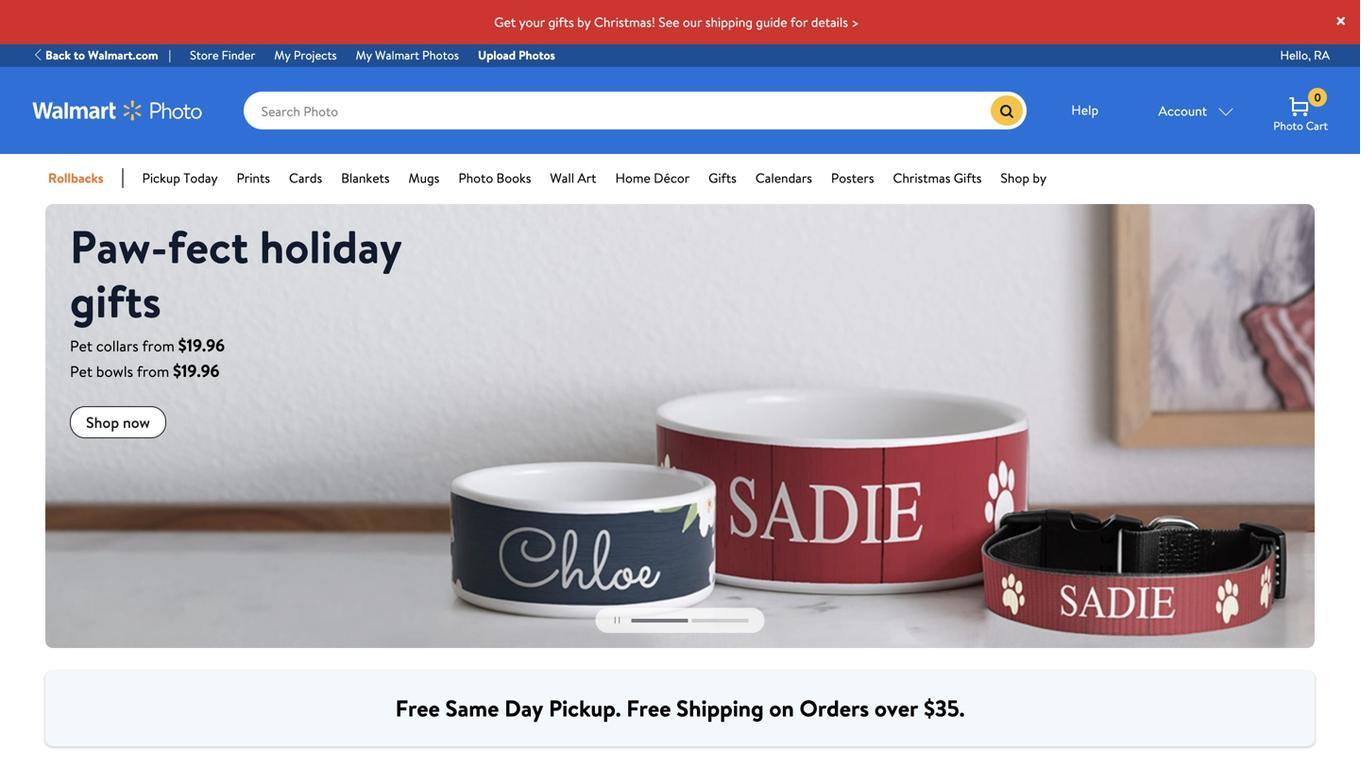 Task type: locate. For each thing, give the bounding box(es) containing it.
back
[[45, 47, 71, 63]]

my inside the my walmart photos 'link'
[[356, 47, 372, 63]]

finder
[[222, 47, 255, 63]]

wall art
[[550, 169, 597, 187]]

by
[[577, 13, 591, 31], [1033, 169, 1047, 187]]

blankets link
[[341, 168, 390, 188]]

0 horizontal spatial shop
[[86, 412, 119, 433]]

shop by link
[[1001, 168, 1047, 188]]

hello,
[[1280, 47, 1311, 63]]

1 horizontal spatial shop
[[1001, 169, 1030, 187]]

my left projects at the top of the page
[[274, 47, 291, 63]]

cards link
[[289, 168, 322, 188]]

1 horizontal spatial photos
[[519, 47, 555, 63]]

0 vertical spatial pet
[[70, 336, 93, 356]]

1 horizontal spatial my
[[356, 47, 372, 63]]

free
[[395, 693, 440, 724], [627, 693, 671, 724]]

upload
[[478, 47, 516, 63]]

art
[[578, 169, 597, 187]]

gifts inside 'paw-fect holiday gifts pet collars from $19.96 pet bowls from $19.96'
[[70, 269, 161, 332]]

photo for photo books
[[458, 169, 493, 187]]

from right the collars
[[142, 336, 175, 356]]

photos right walmart
[[422, 47, 459, 63]]

1 horizontal spatial photo
[[1274, 118, 1304, 134]]

our
[[683, 13, 702, 31]]

shop down 'search button' image
[[1001, 169, 1030, 187]]

my left walmart
[[356, 47, 372, 63]]

0 horizontal spatial free
[[395, 693, 440, 724]]

shipping
[[677, 693, 764, 724]]

photos down your
[[519, 47, 555, 63]]

1 vertical spatial pet
[[70, 361, 93, 382]]

walmart
[[375, 47, 419, 63]]

gifts right décor
[[709, 169, 737, 187]]

gifts right christmas
[[954, 169, 982, 187]]

1 horizontal spatial free
[[627, 693, 671, 724]]

free left 'same'
[[395, 693, 440, 724]]

my walmart photos
[[356, 47, 459, 63]]

pet
[[70, 336, 93, 356], [70, 361, 93, 382]]

my walmart photos link
[[346, 46, 469, 65]]

0 horizontal spatial photos
[[422, 47, 459, 63]]

0 vertical spatial photo
[[1274, 118, 1304, 134]]

my inside my projects link
[[274, 47, 291, 63]]

help
[[1071, 101, 1099, 119]]

0 horizontal spatial gifts
[[709, 169, 737, 187]]

my
[[274, 47, 291, 63], [356, 47, 372, 63]]

$35.
[[924, 693, 965, 724]]

pet left bowls
[[70, 361, 93, 382]]

0 vertical spatial gifts
[[548, 13, 574, 31]]

christmas
[[893, 169, 951, 187]]

2 photos from the left
[[519, 47, 555, 63]]

$19.96 right bowls
[[173, 359, 220, 383]]

2 free from the left
[[627, 693, 671, 724]]

from right bowls
[[137, 361, 169, 382]]

your
[[519, 13, 545, 31]]

photo left books
[[458, 169, 493, 187]]

photo left cart
[[1274, 118, 1304, 134]]

0 horizontal spatial by
[[577, 13, 591, 31]]

label for search text field text field
[[244, 92, 991, 129]]

0 horizontal spatial photo
[[458, 169, 493, 187]]

photo books link
[[458, 168, 531, 188]]

$19.96 right the collars
[[178, 334, 225, 357]]

photo cart
[[1274, 118, 1328, 134]]

2 my from the left
[[356, 47, 372, 63]]

0 vertical spatial shop
[[1001, 169, 1030, 187]]

gifts link
[[709, 168, 737, 188]]

posters
[[831, 169, 874, 187]]

1 gifts from the left
[[709, 169, 737, 187]]

shop
[[1001, 169, 1030, 187], [86, 412, 119, 433]]

1 vertical spatial shop
[[86, 412, 119, 433]]

ra
[[1314, 47, 1330, 63]]

shop now
[[86, 412, 150, 433]]

0 horizontal spatial my
[[274, 47, 291, 63]]

pickup today
[[142, 169, 218, 187]]

store finder
[[190, 47, 255, 63]]

1 vertical spatial by
[[1033, 169, 1047, 187]]

1 vertical spatial gifts
[[70, 269, 161, 332]]

free right pickup. at the left of page
[[627, 693, 671, 724]]

photos
[[422, 47, 459, 63], [519, 47, 555, 63]]

help link
[[1052, 92, 1119, 129]]

pet left the collars
[[70, 336, 93, 356]]

gifts
[[709, 169, 737, 187], [954, 169, 982, 187]]

cart
[[1306, 118, 1328, 134]]

2 pet from the top
[[70, 361, 93, 382]]

pickup.
[[549, 693, 621, 724]]

1 my from the left
[[274, 47, 291, 63]]

1 photos from the left
[[422, 47, 459, 63]]

account
[[1159, 101, 1207, 120]]

0 vertical spatial by
[[577, 13, 591, 31]]

prints
[[237, 169, 270, 187]]

|
[[169, 47, 171, 63]]

photo
[[1274, 118, 1304, 134], [458, 169, 493, 187]]

×
[[1334, 5, 1348, 36]]

search button image
[[999, 103, 1016, 120]]

1 horizontal spatial gifts
[[548, 13, 574, 31]]

shop left now
[[86, 412, 119, 433]]

1 pet from the top
[[70, 336, 93, 356]]

now
[[123, 412, 150, 433]]

photo for photo cart
[[1274, 118, 1304, 134]]

calendars
[[756, 169, 812, 187]]

my for my projects
[[274, 47, 291, 63]]

from
[[142, 336, 175, 356], [137, 361, 169, 382]]

gifts
[[548, 13, 574, 31], [70, 269, 161, 332]]

today
[[183, 169, 218, 187]]

1 vertical spatial photo
[[458, 169, 493, 187]]

0 horizontal spatial gifts
[[70, 269, 161, 332]]

gifts right your
[[548, 13, 574, 31]]

wall art link
[[550, 168, 597, 188]]

details
[[811, 13, 848, 31]]

1 vertical spatial $19.96
[[173, 359, 220, 383]]

prints link
[[237, 168, 270, 188]]

gifts up the collars
[[70, 269, 161, 332]]

shop for shop by
[[1001, 169, 1030, 187]]

1 horizontal spatial gifts
[[954, 169, 982, 187]]



Task type: describe. For each thing, give the bounding box(es) containing it.
store finder link
[[181, 46, 265, 65]]

on
[[769, 693, 794, 724]]

shipping
[[705, 13, 753, 31]]

orders
[[800, 693, 869, 724]]

account button
[[1138, 92, 1255, 129]]

christmas!
[[594, 13, 656, 31]]

get
[[494, 13, 516, 31]]

2 gifts from the left
[[954, 169, 982, 187]]

home décor link
[[615, 168, 690, 188]]

to
[[74, 47, 85, 63]]

my projects
[[274, 47, 337, 63]]

back arrow image
[[32, 48, 45, 61]]

walmart.com
[[88, 47, 158, 63]]

blankets
[[341, 169, 390, 187]]

calendars link
[[756, 168, 812, 188]]

home décor
[[615, 169, 690, 187]]

books
[[496, 169, 531, 187]]

my for my walmart photos
[[356, 47, 372, 63]]

pickup today link
[[142, 168, 218, 188]]

mugs link
[[409, 168, 440, 188]]

fect
[[168, 215, 249, 278]]

paw-fect holiday gifts pet collars from $19.96 pet bowls from $19.96
[[70, 215, 402, 383]]

0 vertical spatial $19.96
[[178, 334, 225, 357]]

shop by
[[1001, 169, 1047, 187]]

get your gifts by christmas! see our shipping guide for details >
[[491, 13, 859, 31]]

christmas gifts
[[893, 169, 982, 187]]

décor
[[654, 169, 690, 187]]

cards
[[289, 169, 322, 187]]

>
[[851, 13, 859, 31]]

projects
[[294, 47, 337, 63]]

0 vertical spatial from
[[142, 336, 175, 356]]

paw-
[[70, 215, 168, 278]]

guide
[[756, 13, 787, 31]]

1 horizontal spatial by
[[1033, 169, 1047, 187]]

posters link
[[831, 168, 874, 188]]

hello, ra
[[1280, 47, 1330, 63]]

pickup
[[142, 169, 180, 187]]

× link
[[1334, 5, 1348, 36]]

bowls
[[96, 361, 133, 382]]

shop now link
[[70, 406, 166, 439]]

rollbacks
[[48, 169, 103, 187]]

back to walmart.com |
[[45, 47, 171, 63]]

see
[[659, 13, 680, 31]]

store
[[190, 47, 219, 63]]

upload photos
[[478, 47, 555, 63]]

mugs
[[409, 169, 440, 187]]

1 vertical spatial from
[[137, 361, 169, 382]]

collars
[[96, 336, 139, 356]]

home
[[615, 169, 651, 187]]

photos inside the my walmart photos 'link'
[[422, 47, 459, 63]]

day
[[505, 693, 543, 724]]

wall
[[550, 169, 574, 187]]

over
[[875, 693, 919, 724]]

photos inside upload photos link
[[519, 47, 555, 63]]

holiday
[[260, 215, 402, 278]]

0
[[1315, 89, 1321, 105]]

upload photos link
[[469, 46, 565, 65]]

photo books
[[458, 169, 531, 187]]

1 free from the left
[[395, 693, 440, 724]]

free same day pickup. free shipping on orders over $35.
[[395, 693, 965, 724]]

same
[[445, 693, 499, 724]]

christmas gifts link
[[893, 168, 982, 188]]

for
[[791, 13, 808, 31]]

shop for shop now
[[86, 412, 119, 433]]

my projects link
[[265, 46, 346, 65]]

rollbacks link
[[48, 168, 123, 188]]



Task type: vqa. For each thing, say whether or not it's contained in the screenshot.
the bottom Number
no



